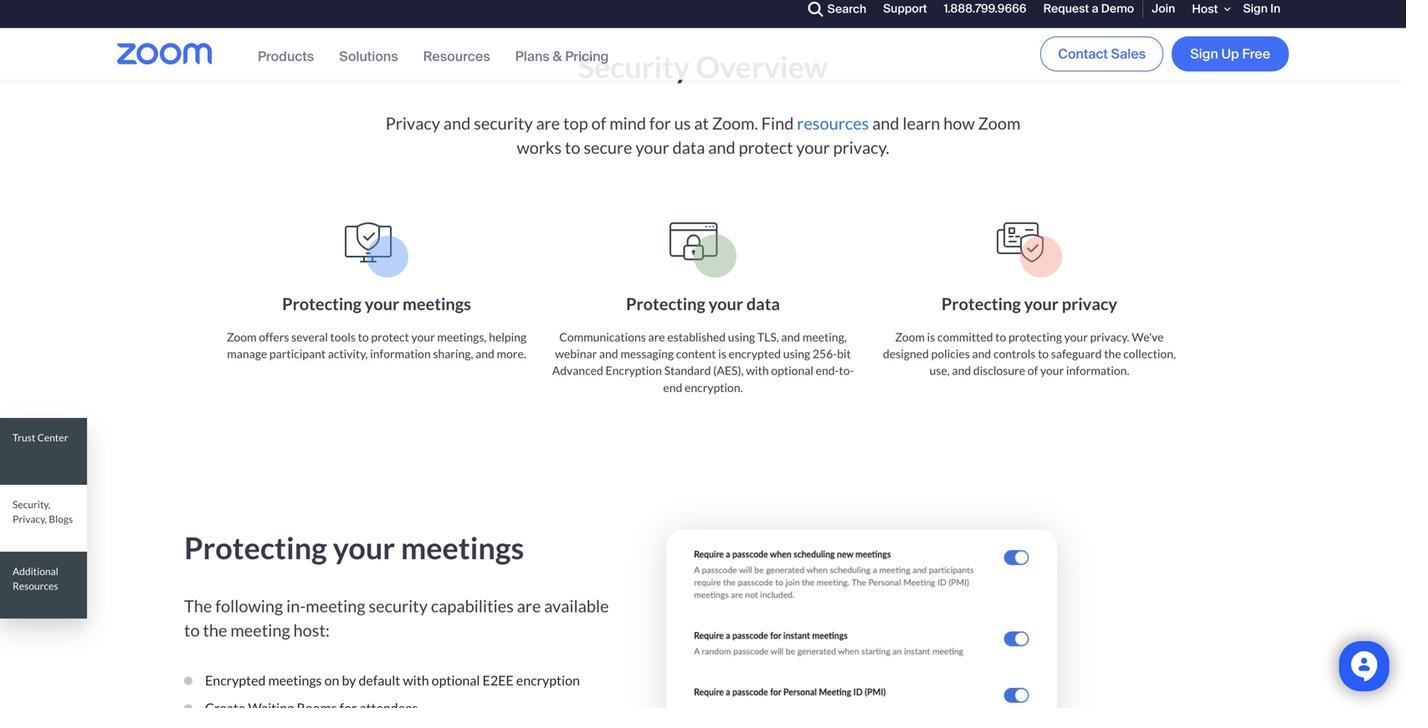 Task type: vqa. For each thing, say whether or not it's contained in the screenshot.
Intuitive
no



Task type: locate. For each thing, give the bounding box(es) containing it.
is
[[927, 330, 935, 344], [718, 347, 726, 361]]

1 horizontal spatial privacy.
[[1090, 330, 1129, 344]]

sign up free link
[[1172, 40, 1289, 75]]

protecting your meetings
[[282, 294, 471, 314], [184, 530, 524, 566]]

resources
[[797, 113, 869, 133]]

information
[[370, 347, 431, 361]]

a
[[1092, 4, 1098, 20]]

we've
[[1132, 330, 1164, 344]]

0 vertical spatial data
[[672, 138, 705, 158]]

sign
[[1243, 4, 1268, 20], [1190, 48, 1218, 66]]

security left capabilities
[[369, 597, 428, 617]]

your up protecting
[[1024, 294, 1059, 314]]

zoom
[[978, 113, 1021, 133], [227, 330, 257, 344], [895, 330, 925, 344]]

protecting up several
[[282, 294, 362, 314]]

your up information
[[411, 330, 435, 344]]

blogs
[[49, 513, 73, 525]]

are up works at the left
[[536, 113, 560, 133]]

privacy and security are top of mind for us at zoom. find resources
[[385, 113, 869, 133]]

1 vertical spatial of
[[1028, 364, 1038, 378]]

are
[[536, 113, 560, 133], [648, 330, 665, 344], [517, 597, 541, 617]]

your up safeguard
[[1064, 330, 1088, 344]]

the down the at bottom
[[203, 621, 227, 641]]

0 vertical spatial is
[[927, 330, 935, 344]]

0 horizontal spatial using
[[728, 330, 755, 344]]

trust center
[[13, 432, 68, 444]]

1 horizontal spatial using
[[783, 347, 810, 361]]

0 horizontal spatial privacy.
[[833, 138, 889, 158]]

protecting your meetings up zoom offers several tools to protect your meetings, helping manage participant activity, information sharing, and more.
[[282, 294, 471, 314]]

mind
[[609, 113, 646, 133]]

free
[[1242, 48, 1270, 66]]

capabilities
[[431, 597, 514, 617]]

protecting for established
[[626, 294, 705, 314]]

1 vertical spatial privacy.
[[1090, 330, 1129, 344]]

policies
[[931, 347, 970, 361]]

communications
[[559, 330, 646, 344]]

meetings
[[403, 294, 471, 314], [401, 530, 524, 566], [268, 673, 322, 689]]

to down top
[[565, 138, 580, 158]]

0 horizontal spatial of
[[591, 113, 606, 133]]

0 vertical spatial with
[[746, 364, 769, 378]]

are up messaging
[[648, 330, 665, 344]]

security, privacy, blogs link
[[0, 485, 87, 552]]

meeting down following
[[230, 621, 290, 641]]

protect
[[739, 138, 793, 158], [371, 330, 409, 344]]

0 horizontal spatial security
[[369, 597, 428, 617]]

join
[[1152, 4, 1175, 20]]

the inside the zoom is committed to protecting your privacy. we've designed policies and controls to safeguard the collection, use, and disclosure of your information.
[[1104, 347, 1121, 361]]

encryption
[[516, 673, 580, 689]]

sign left in
[[1243, 4, 1268, 20]]

security up works at the left
[[474, 113, 533, 133]]

1.888.799.9666
[[944, 4, 1027, 20]]

0 horizontal spatial zoom
[[227, 330, 257, 344]]

additional resources
[[13, 566, 58, 592]]

in
[[1270, 4, 1280, 20]]

zoom inside zoom offers several tools to protect your meetings, helping manage participant activity, information sharing, and more.
[[227, 330, 257, 344]]

request
[[1043, 4, 1089, 20]]

end
[[663, 381, 682, 395]]

using left 256-
[[783, 347, 810, 361]]

and left more.
[[475, 347, 494, 361]]

protect up information
[[371, 330, 409, 344]]

protecting
[[282, 294, 362, 314], [626, 294, 705, 314], [941, 294, 1021, 314], [184, 530, 327, 566]]

protecting up following
[[184, 530, 327, 566]]

meetings,
[[437, 330, 487, 344]]

0 vertical spatial privacy.
[[833, 138, 889, 158]]

for
[[649, 113, 671, 133]]

1 vertical spatial the
[[203, 621, 227, 641]]

data down us
[[672, 138, 705, 158]]

contact
[[1058, 48, 1108, 66]]

encrypted
[[729, 347, 781, 361]]

resources left plans
[[423, 51, 490, 68]]

sharing,
[[433, 347, 473, 361]]

protect down the find on the top right
[[739, 138, 793, 158]]

&
[[553, 51, 562, 68]]

2 horizontal spatial zoom
[[978, 113, 1021, 133]]

overview
[[696, 48, 828, 84]]

meeting,
[[802, 330, 847, 344]]

how
[[943, 113, 975, 133]]

optional left end-
[[771, 364, 813, 378]]

1 vertical spatial resources
[[13, 580, 58, 592]]

1 vertical spatial using
[[783, 347, 810, 361]]

the up information.
[[1104, 347, 1121, 361]]

search image
[[808, 5, 823, 20]]

zoom up manage
[[227, 330, 257, 344]]

the inside the following in-meeting security capabilities are available to the meeting host:
[[203, 621, 227, 641]]

zoom for protecting your meetings
[[227, 330, 257, 344]]

0 vertical spatial are
[[536, 113, 560, 133]]

by
[[342, 673, 356, 689]]

and inside zoom offers several tools to protect your meetings, helping manage participant activity, information sharing, and more.
[[475, 347, 494, 361]]

optional left 'e2ee'
[[432, 673, 480, 689]]

and left the learn
[[872, 113, 899, 133]]

1 horizontal spatial resources
[[423, 51, 490, 68]]

privacy. inside the zoom is committed to protecting your privacy. we've designed policies and controls to safeguard the collection, use, and disclosure of your information.
[[1090, 330, 1129, 344]]

is up (aes),
[[718, 347, 726, 361]]

established
[[667, 330, 726, 344]]

the following in-meeting security capabilities are available to the meeting host:
[[184, 597, 609, 641]]

zoom right "how"
[[978, 113, 1021, 133]]

resources down additional
[[13, 580, 58, 592]]

with inside communications are established using tls, and meeting, webinar and messaging content is encrypted using 256-bit advanced encryption standard (aes), with optional end-to- end encryption.
[[746, 364, 769, 378]]

0 vertical spatial resources
[[423, 51, 490, 68]]

meeting up host:
[[306, 597, 365, 617]]

1 horizontal spatial optional
[[771, 364, 813, 378]]

protecting up committed
[[941, 294, 1021, 314]]

privacy. down resources
[[833, 138, 889, 158]]

and
[[443, 113, 471, 133], [872, 113, 899, 133], [708, 138, 735, 158], [781, 330, 800, 344], [475, 347, 494, 361], [599, 347, 618, 361], [972, 347, 991, 361], [952, 364, 971, 378]]

with right default
[[403, 673, 429, 689]]

e2ee
[[483, 673, 514, 689]]

of right top
[[591, 113, 606, 133]]

1 horizontal spatial sign
[[1243, 4, 1268, 20]]

1 vertical spatial protect
[[371, 330, 409, 344]]

0 vertical spatial meeting
[[306, 597, 365, 617]]

meetings left on on the bottom left
[[268, 673, 322, 689]]

using up encrypted
[[728, 330, 755, 344]]

us
[[674, 113, 691, 133]]

0 horizontal spatial meeting
[[230, 621, 290, 641]]

1 horizontal spatial security
[[474, 113, 533, 133]]

host
[[1192, 5, 1218, 20]]

works
[[517, 138, 562, 158]]

2 vertical spatial are
[[517, 597, 541, 617]]

end-
[[816, 364, 839, 378]]

and down committed
[[972, 347, 991, 361]]

sign up free
[[1190, 48, 1270, 66]]

1 vertical spatial sign
[[1190, 48, 1218, 66]]

data up tls,
[[746, 294, 780, 314]]

1 vertical spatial with
[[403, 673, 429, 689]]

1 vertical spatial optional
[[432, 673, 480, 689]]

to down the at bottom
[[184, 621, 200, 641]]

and down zoom.
[[708, 138, 735, 158]]

1 horizontal spatial the
[[1104, 347, 1121, 361]]

1 horizontal spatial meeting
[[306, 597, 365, 617]]

1 vertical spatial meeting
[[230, 621, 290, 641]]

0 horizontal spatial the
[[203, 621, 227, 641]]

0 horizontal spatial sign
[[1190, 48, 1218, 66]]

at
[[694, 113, 709, 133]]

zoom up "designed"
[[895, 330, 925, 344]]

your up zoom offers several tools to protect your meetings, helping manage participant activity, information sharing, and more.
[[365, 294, 399, 314]]

1 vertical spatial data
[[746, 294, 780, 314]]

security overview
[[578, 48, 828, 84]]

sign left up
[[1190, 48, 1218, 66]]

privacy. up information.
[[1090, 330, 1129, 344]]

0 horizontal spatial protect
[[371, 330, 409, 344]]

webinar
[[555, 347, 597, 361]]

of down "controls"
[[1028, 364, 1038, 378]]

1 horizontal spatial of
[[1028, 364, 1038, 378]]

and down communications
[[599, 347, 618, 361]]

safeguard
[[1051, 347, 1102, 361]]

0 horizontal spatial resources
[[13, 580, 58, 592]]

1 horizontal spatial is
[[927, 330, 935, 344]]

zoom inside the zoom is committed to protecting your privacy. we've designed policies and controls to safeguard the collection, use, and disclosure of your information.
[[895, 330, 925, 344]]

to inside the and learn how zoom works to secure your data and protect your privacy.
[[565, 138, 580, 158]]

your down resources
[[796, 138, 830, 158]]

1 horizontal spatial with
[[746, 364, 769, 378]]

0 vertical spatial the
[[1104, 347, 1121, 361]]

protecting your data
[[626, 294, 780, 314]]

using
[[728, 330, 755, 344], [783, 347, 810, 361]]

controls
[[993, 347, 1036, 361]]

disclosure
[[973, 364, 1025, 378]]

to right tools
[[358, 330, 369, 344]]

optional
[[771, 364, 813, 378], [432, 673, 480, 689]]

is up policies
[[927, 330, 935, 344]]

meeting
[[306, 597, 365, 617], [230, 621, 290, 641]]

default
[[359, 673, 400, 689]]

zoom inside the and learn how zoom works to secure your data and protect your privacy.
[[978, 113, 1021, 133]]

1 vertical spatial meetings
[[401, 530, 524, 566]]

meetings up meetings,
[[403, 294, 471, 314]]

0 horizontal spatial data
[[672, 138, 705, 158]]

and right tls,
[[781, 330, 800, 344]]

1 vertical spatial is
[[718, 347, 726, 361]]

1 horizontal spatial zoom
[[895, 330, 925, 344]]

0 vertical spatial sign
[[1243, 4, 1268, 20]]

0 vertical spatial optional
[[771, 364, 813, 378]]

and down policies
[[952, 364, 971, 378]]

(aes),
[[713, 364, 744, 378]]

0 vertical spatial security
[[474, 113, 533, 133]]

content
[[676, 347, 716, 361]]

standard
[[664, 364, 711, 378]]

to
[[565, 138, 580, 158], [358, 330, 369, 344], [995, 330, 1006, 344], [1038, 347, 1049, 361], [184, 621, 200, 641]]

meetings up capabilities
[[401, 530, 524, 566]]

your
[[636, 138, 669, 158], [796, 138, 830, 158], [365, 294, 399, 314], [709, 294, 743, 314], [1024, 294, 1059, 314], [411, 330, 435, 344], [1064, 330, 1088, 344], [1040, 364, 1064, 378], [333, 530, 395, 566]]

contact sales
[[1058, 48, 1146, 66]]

protecting up the established
[[626, 294, 705, 314]]

more.
[[497, 347, 526, 361]]

1 vertical spatial security
[[369, 597, 428, 617]]

0 vertical spatial protect
[[739, 138, 793, 158]]

of
[[591, 113, 606, 133], [1028, 364, 1038, 378]]

with down encrypted
[[746, 364, 769, 378]]

1 vertical spatial are
[[648, 330, 665, 344]]

are left "available"
[[517, 597, 541, 617]]

resources
[[423, 51, 490, 68], [13, 580, 58, 592]]

protecting your meetings up the following in-meeting security capabilities are available to the meeting host:
[[184, 530, 524, 566]]

request a demo link
[[1035, 0, 1142, 31]]

security inside the following in-meeting security capabilities are available to the meeting host:
[[369, 597, 428, 617]]

security
[[578, 48, 690, 84]]

1 horizontal spatial protect
[[739, 138, 793, 158]]

your down safeguard
[[1040, 364, 1064, 378]]

0 horizontal spatial is
[[718, 347, 726, 361]]



Task type: describe. For each thing, give the bounding box(es) containing it.
additional resources link
[[0, 552, 87, 619]]

request a demo
[[1043, 4, 1134, 20]]

participant
[[269, 347, 326, 361]]

privacy,
[[13, 513, 47, 525]]

privacy. inside the and learn how zoom works to secure your data and protect your privacy.
[[833, 138, 889, 158]]

support link
[[875, 0, 935, 31]]

solutions
[[339, 51, 398, 68]]

sign in link
[[1235, 0, 1289, 31]]

zoom for protecting your privacy
[[895, 330, 925, 344]]

zoom.
[[712, 113, 758, 133]]

protect inside zoom offers several tools to protect your meetings, helping manage participant activity, information sharing, and more.
[[371, 330, 409, 344]]

to inside the following in-meeting security capabilities are available to the meeting host:
[[184, 621, 200, 641]]

several
[[291, 330, 328, 344]]

protect inside the and learn how zoom works to secure your data and protect your privacy.
[[739, 138, 793, 158]]

protecting for several
[[282, 294, 362, 314]]

1 horizontal spatial data
[[746, 294, 780, 314]]

your down for
[[636, 138, 669, 158]]

and learn how zoom works to secure your data and protect your privacy.
[[517, 113, 1021, 158]]

0 horizontal spatial optional
[[432, 673, 480, 689]]

protecting your privacy
[[941, 294, 1117, 314]]

are inside the following in-meeting security capabilities are available to the meeting host:
[[517, 597, 541, 617]]

zoom logo image
[[117, 46, 212, 68]]

products
[[258, 51, 314, 68]]

up
[[1221, 48, 1239, 66]]

to down protecting
[[1038, 347, 1049, 361]]

committed
[[937, 330, 993, 344]]

1.888.799.9666 link
[[935, 0, 1035, 31]]

search image
[[808, 5, 823, 20]]

pricing
[[565, 51, 609, 68]]

2 vertical spatial meetings
[[268, 673, 322, 689]]

advanced
[[552, 364, 603, 378]]

are inside communications are established using tls, and meeting, webinar and messaging content is encrypted using 256-bit advanced encryption standard (aes), with optional end-to- end encryption.
[[648, 330, 665, 344]]

zoom is committed to protecting your privacy. we've designed policies and controls to safeguard the collection, use, and disclosure of your information.
[[883, 330, 1176, 378]]

privacy
[[385, 113, 440, 133]]

host:
[[293, 621, 330, 641]]

encrypted meetings on by default with optional e2ee encryption
[[205, 673, 580, 689]]

on
[[324, 673, 339, 689]]

256-
[[813, 347, 837, 361]]

use,
[[929, 364, 950, 378]]

security,
[[13, 499, 50, 511]]

trust center link
[[0, 418, 87, 485]]

data inside the and learn how zoom works to secure your data and protect your privacy.
[[672, 138, 705, 158]]

manage
[[227, 347, 267, 361]]

center
[[37, 432, 68, 444]]

designed
[[883, 347, 929, 361]]

secure
[[584, 138, 632, 158]]

sign for sign up free
[[1190, 48, 1218, 66]]

to up "controls"
[[995, 330, 1006, 344]]

demo
[[1101, 4, 1134, 20]]

products button
[[258, 51, 314, 68]]

security, privacy, blogs
[[13, 499, 73, 525]]

sales
[[1111, 48, 1146, 66]]

your inside zoom offers several tools to protect your meetings, helping manage participant activity, information sharing, and more.
[[411, 330, 435, 344]]

resources button
[[423, 51, 490, 68]]

activity,
[[328, 347, 368, 361]]

plans & pricing
[[515, 51, 609, 68]]

available
[[544, 597, 609, 617]]

following
[[215, 597, 283, 617]]

resources link
[[797, 113, 869, 133]]

information.
[[1066, 364, 1129, 378]]

your up the following in-meeting security capabilities are available to the meeting host:
[[333, 530, 395, 566]]

your up the established
[[709, 294, 743, 314]]

protecting for committed
[[941, 294, 1021, 314]]

privacy
[[1062, 294, 1117, 314]]

find
[[761, 113, 794, 133]]

of inside the zoom is committed to protecting your privacy. we've designed policies and controls to safeguard the collection, use, and disclosure of your information.
[[1028, 364, 1038, 378]]

encryption.
[[685, 381, 743, 395]]

1 vertical spatial protecting your meetings
[[184, 530, 524, 566]]

zoom offers several tools to protect your meetings, helping manage participant activity, information sharing, and more.
[[227, 330, 526, 361]]

the
[[184, 597, 212, 617]]

0 vertical spatial protecting your meetings
[[282, 294, 471, 314]]

join link
[[1143, 0, 1184, 31]]

in-
[[286, 597, 306, 617]]

0 vertical spatial meetings
[[403, 294, 471, 314]]

and right privacy
[[443, 113, 471, 133]]

helping
[[489, 330, 526, 344]]

to inside zoom offers several tools to protect your meetings, helping manage participant activity, information sharing, and more.
[[358, 330, 369, 344]]

contact sales link
[[1040, 40, 1163, 75]]

encryption
[[605, 364, 662, 378]]

additional
[[13, 566, 58, 578]]

tools
[[330, 330, 356, 344]]

communications are established using tls, and meeting, webinar and messaging content is encrypted using 256-bit advanced encryption standard (aes), with optional end-to- end encryption.
[[552, 330, 854, 395]]

messaging
[[620, 347, 674, 361]]

optional inside communications are established using tls, and meeting, webinar and messaging content is encrypted using 256-bit advanced encryption standard (aes), with optional end-to- end encryption.
[[771, 364, 813, 378]]

0 vertical spatial of
[[591, 113, 606, 133]]

resources inside the additional resources
[[13, 580, 58, 592]]

plans & pricing link
[[515, 51, 609, 68]]

support
[[883, 4, 927, 20]]

is inside communications are established using tls, and meeting, webinar and messaging content is encrypted using 256-bit advanced encryption standard (aes), with optional end-to- end encryption.
[[718, 347, 726, 361]]

protecting
[[1008, 330, 1062, 344]]

top
[[563, 113, 588, 133]]

trust
[[13, 432, 35, 444]]

sign in
[[1243, 4, 1280, 20]]

sign for sign in
[[1243, 4, 1268, 20]]

to-
[[839, 364, 854, 378]]

0 horizontal spatial with
[[403, 673, 429, 689]]

0 vertical spatial using
[[728, 330, 755, 344]]

is inside the zoom is committed to protecting your privacy. we've designed policies and controls to safeguard the collection, use, and disclosure of your information.
[[927, 330, 935, 344]]

host button
[[1184, 0, 1235, 31]]



